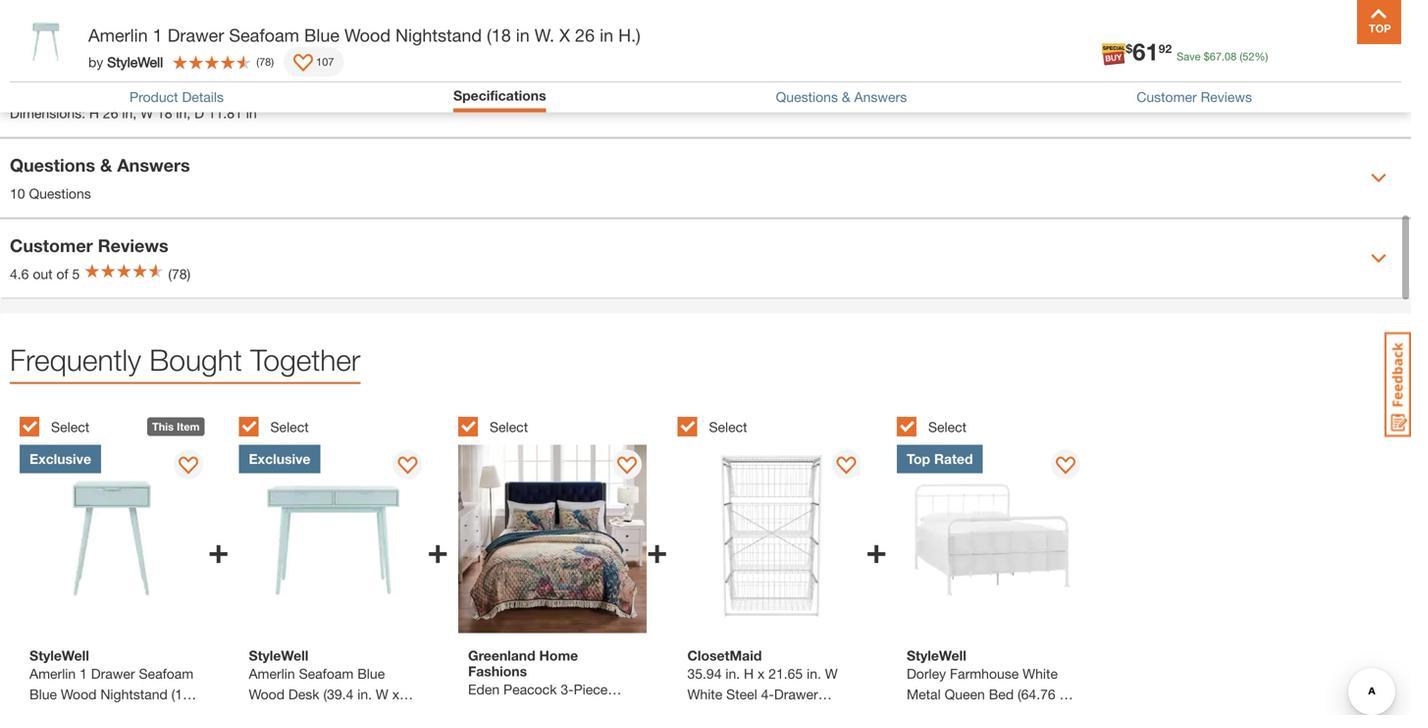 Task type: describe. For each thing, give the bounding box(es) containing it.
answers for questions & answers
[[855, 89, 907, 105]]

steel
[[727, 687, 758, 703]]

x inside stylewell amerlin seafoam blue wood desk (39.4 in. w x 31.5 in. h)
[[393, 687, 400, 703]]

+ for 2 / 5 group
[[427, 529, 449, 572]]

specifications dimensions: h 26 in , w 18 in , d 11.81 in
[[10, 74, 257, 121]]

w. for 26
[[535, 25, 555, 46]]

4.6
[[10, 266, 29, 282]]

h inside specifications dimensions: h 26 in , w 18 in , d 11.81 in
[[89, 105, 99, 121]]

metal
[[907, 687, 941, 703]]

w inside closetmaid 35.94 in. h x 21.65 in. w white steel 4-drawer close mesh wire basket
[[826, 666, 838, 682]]

$ 61 92
[[1127, 37, 1173, 65]]

wood inside stylewell amerlin seafoam blue wood desk (39.4 in. w x 31.5 in. h)
[[249, 687, 285, 703]]

nightstand
[[396, 25, 482, 46]]

item
[[177, 421, 200, 434]]

0 vertical spatial product
[[10, 6, 77, 28]]

amerlin inside stylewell amerlin seafoam blue wood desk (39.4 in. w x 31.5 in. h)
[[249, 666, 295, 682]]

0 vertical spatial reviews
[[1201, 89, 1253, 105]]

drawer inside closetmaid 35.94 in. h x 21.65 in. w white steel 4-drawer close mesh wire basket
[[775, 687, 819, 703]]

together
[[250, 343, 361, 378]]

by stylewell
[[88, 54, 163, 70]]

frequently bought together
[[10, 343, 361, 378]]

white inside stylewell dorley farmhouse white metal queen bed (64.76 in w. x 53.54 in h.)
[[1023, 666, 1058, 682]]

top
[[907, 451, 931, 467]]

select for 1 / 5 group
[[51, 419, 89, 435]]

+ for 3 / 5 group
[[647, 529, 668, 572]]

king
[[561, 702, 589, 716]]

white inside closetmaid 35.94 in. h x 21.65 in. w white steel 4-drawer close mesh wire basket
[[688, 687, 723, 703]]

5
[[72, 266, 80, 282]]

seafoam inside stylewell amerlin seafoam blue wood desk (39.4 in. w x 31.5 in. h)
[[299, 666, 354, 682]]

52
[[1243, 50, 1255, 63]]

stylewell for top rated
[[907, 648, 967, 664]]

w. for 53.54
[[907, 707, 923, 716]]

amerlin 1 drawer seafoam blue wood nightstand (18 in w. x 26 in h.)
[[88, 25, 641, 46]]

4-
[[762, 687, 775, 703]]

display image inside 107 dropdown button
[[294, 54, 313, 74]]

0 horizontal spatial (
[[256, 55, 259, 68]]

10
[[10, 186, 25, 202]]

specifications for specifications
[[454, 87, 547, 104]]

display image
[[1056, 457, 1076, 477]]

select for 3 / 5 group
[[490, 419, 528, 435]]

select for 4 / 5 group
[[709, 419, 748, 435]]

mesh
[[727, 707, 761, 716]]

2 / 5 group
[[239, 406, 449, 716]]

h.) for 53.54
[[992, 707, 1009, 716]]

save
[[1177, 50, 1201, 63]]

queen
[[945, 687, 986, 703]]

in. right "21.65" on the right of the page
[[807, 666, 822, 682]]

blue inside stylewell amerlin seafoam blue wood desk (39.4 in. w x 31.5 in. h)
[[358, 666, 385, 682]]

67
[[1210, 50, 1222, 63]]

by
[[88, 54, 103, 70]]

0 vertical spatial drawer
[[168, 25, 224, 46]]

(39.4
[[323, 687, 354, 703]]

78
[[259, 55, 271, 68]]

( 78 )
[[256, 55, 274, 68]]

closetmaid
[[688, 648, 762, 664]]

)
[[271, 55, 274, 68]]

1 / 5 group
[[20, 406, 229, 716]]

18
[[157, 105, 172, 121]]

feedback link image
[[1385, 332, 1412, 438]]

w inside stylewell amerlin seafoam blue wood desk (39.4 in. w x 31.5 in. h)
[[376, 687, 389, 703]]

display image inside 4 / 5 group
[[837, 457, 857, 477]]

0 horizontal spatial customer
[[10, 235, 93, 256]]

(18
[[487, 25, 511, 46]]

26 inside specifications dimensions: h 26 in , w 18 in , d 11.81 in
[[103, 105, 118, 121]]

$ inside $ 61 92
[[1127, 42, 1133, 56]]

home
[[540, 648, 579, 664]]

53.54
[[939, 707, 973, 716]]

bed
[[989, 687, 1014, 703]]

wire
[[764, 707, 792, 716]]

x for 26
[[560, 25, 571, 46]]

closetmaid 35.94 in. h x 21.65 in. w white steel 4-drawer close mesh wire basket
[[688, 648, 838, 716]]

d
[[194, 105, 204, 121]]

product image image
[[15, 10, 79, 74]]

1 vertical spatial customer reviews
[[10, 235, 169, 256]]

0 vertical spatial blue
[[304, 25, 340, 46]]

21.65
[[769, 666, 803, 682]]

x for 53.54
[[927, 707, 935, 716]]

h.) for 26
[[619, 25, 641, 46]]

08
[[1225, 50, 1237, 63]]

0 horizontal spatial stylewell
[[107, 54, 163, 70]]

rated
[[935, 451, 974, 467]]

this item
[[152, 421, 200, 434]]

1 horizontal spatial wood
[[345, 25, 391, 46]]

2 vertical spatial questions
[[29, 186, 91, 202]]

answers for questions & answers 10 questions
[[117, 155, 190, 176]]

display image inside 2 / 5 group
[[398, 457, 418, 477]]

0 vertical spatial product details
[[10, 6, 140, 28]]

1 vertical spatial reviews
[[98, 235, 169, 256]]

/
[[593, 702, 597, 716]]

of
[[56, 266, 68, 282]]

11.81
[[208, 105, 242, 121]]



Task type: locate. For each thing, give the bounding box(es) containing it.
0 vertical spatial seafoam
[[229, 25, 299, 46]]

1 vertical spatial product details
[[130, 89, 224, 105]]

0 vertical spatial w
[[140, 105, 153, 121]]

+ inside 2 / 5 group
[[427, 529, 449, 572]]

, left d
[[187, 105, 191, 121]]

( left )
[[256, 55, 259, 68]]

0 vertical spatial h
[[89, 105, 99, 121]]

specifications down (18
[[454, 87, 547, 104]]

w
[[140, 105, 153, 121], [826, 666, 838, 682], [376, 687, 389, 703]]

questions
[[776, 89, 838, 105], [10, 155, 95, 176], [29, 186, 91, 202]]

(78)
[[168, 266, 191, 282]]

product down by stylewell
[[130, 89, 178, 105]]

caret image for customer reviews
[[1372, 251, 1387, 267]]

w right (39.4
[[376, 687, 389, 703]]

h right dimensions:
[[89, 105, 99, 121]]

questions for questions & answers 10 questions
[[10, 155, 95, 176]]

0 horizontal spatial h.)
[[619, 25, 641, 46]]

1 caret image from the top
[[1372, 170, 1387, 186]]

in. left the h)
[[279, 707, 294, 716]]

questions & answers button
[[776, 89, 907, 105], [776, 89, 907, 105]]

1 horizontal spatial drawer
[[775, 687, 819, 703]]

1 exclusive from the left
[[29, 451, 91, 467]]

1 horizontal spatial amerlin
[[249, 666, 295, 682]]

x down metal
[[927, 707, 935, 716]]

35.94
[[688, 666, 722, 682]]

4.6 out of 5
[[10, 266, 80, 282]]

1 horizontal spatial blue
[[358, 666, 385, 682]]

2 vertical spatial w
[[376, 687, 389, 703]]

dimensions:
[[10, 105, 85, 121]]

0 horizontal spatial w
[[140, 105, 153, 121]]

exclusive for display icon inside the 1 / 5 group
[[29, 451, 91, 467]]

customer up 4.6 out of 5
[[10, 235, 93, 256]]

select inside 1 / 5 group
[[51, 419, 89, 435]]

1 horizontal spatial (
[[1240, 50, 1243, 63]]

h)
[[298, 707, 311, 716]]

1 vertical spatial blue
[[358, 666, 385, 682]]

select
[[51, 419, 89, 435], [270, 419, 309, 435], [490, 419, 528, 435], [709, 419, 748, 435], [929, 419, 967, 435]]

0 vertical spatial &
[[842, 89, 851, 105]]

x right (18
[[560, 25, 571, 46]]

0 vertical spatial h.)
[[619, 25, 641, 46]]

0 vertical spatial white
[[1023, 666, 1058, 682]]

greenland
[[468, 648, 536, 664]]

w. inside stylewell dorley farmhouse white metal queen bed (64.76 in w. x 53.54 in h.)
[[907, 707, 923, 716]]

questions & answers 10 questions
[[10, 155, 190, 202]]

stylewell inside stylewell amerlin seafoam blue wood desk (39.4 in. w x 31.5 in. h)
[[249, 648, 309, 664]]

1 horizontal spatial reviews
[[1201, 89, 1253, 105]]

1 vertical spatial amerlin
[[249, 666, 295, 682]]

customer
[[1137, 89, 1198, 105], [10, 235, 93, 256]]

107
[[316, 55, 334, 68]]

+ inside 1 / 5 group
[[208, 529, 229, 572]]

0 horizontal spatial ,
[[133, 105, 137, 121]]

exclusive for display icon in the 2 / 5 group
[[249, 451, 311, 467]]

0 vertical spatial w.
[[535, 25, 555, 46]]

& for questions & answers
[[842, 89, 851, 105]]

1
[[153, 25, 163, 46]]

0 horizontal spatial customer reviews
[[10, 235, 169, 256]]

0 horizontal spatial &
[[100, 155, 112, 176]]

save $ 67 . 08 ( 52 %)
[[1177, 50, 1269, 63]]

%)
[[1255, 50, 1269, 63]]

eden
[[468, 682, 500, 698]]

product details button
[[0, 0, 1412, 57], [130, 89, 224, 105], [130, 89, 224, 105]]

product
[[10, 6, 77, 28], [130, 89, 178, 105]]

1 vertical spatial drawer
[[775, 687, 819, 703]]

specifications for specifications dimensions: h 26 in , w 18 in , d 11.81 in
[[10, 74, 129, 95]]

select for 5 / 5 group
[[929, 419, 967, 435]]

1 vertical spatial questions
[[10, 155, 95, 176]]

exclusive inside 2 / 5 group
[[249, 451, 311, 467]]

1 vertical spatial wood
[[249, 687, 285, 703]]

& inside questions & answers 10 questions
[[100, 155, 112, 176]]

1 vertical spatial product
[[130, 89, 178, 105]]

w inside specifications dimensions: h 26 in , w 18 in , d 11.81 in
[[140, 105, 153, 121]]

1 vertical spatial seafoam
[[299, 666, 354, 682]]

0 vertical spatial 26
[[575, 25, 595, 46]]

eden peacock 3-piece ecru polyester king / cal king quilt set image
[[459, 445, 647, 634]]

0 vertical spatial questions
[[776, 89, 838, 105]]

1 vertical spatial w.
[[907, 707, 923, 716]]

4 + from the left
[[866, 529, 888, 572]]

3 select from the left
[[490, 419, 528, 435]]

& for questions & answers 10 questions
[[100, 155, 112, 176]]

3 / 5 group
[[459, 406, 668, 716]]

exclusive inside 1 / 5 group
[[29, 451, 91, 467]]

polyester
[[500, 702, 557, 716]]

1 vertical spatial details
[[182, 89, 224, 105]]

2 caret image from the top
[[1372, 251, 1387, 267]]

amerlin up desk
[[249, 666, 295, 682]]

close
[[688, 707, 723, 716]]

product details up "by"
[[10, 6, 140, 28]]

wood up 31.5
[[249, 687, 285, 703]]

+ for 4 / 5 group
[[866, 529, 888, 572]]

out
[[33, 266, 53, 282]]

1 vertical spatial answers
[[117, 155, 190, 176]]

display image inside 3 / 5 group
[[617, 457, 637, 477]]

4 select from the left
[[709, 419, 748, 435]]

2 , from the left
[[187, 105, 191, 121]]

1 horizontal spatial exclusive
[[249, 451, 311, 467]]

0 horizontal spatial 26
[[103, 105, 118, 121]]

1 vertical spatial caret image
[[1372, 251, 1387, 267]]

1 horizontal spatial w.
[[907, 707, 923, 716]]

select for 2 / 5 group
[[270, 419, 309, 435]]

h.) inside stylewell dorley farmhouse white metal queen bed (64.76 in w. x 53.54 in h.)
[[992, 707, 1009, 716]]

w. down metal
[[907, 707, 923, 716]]

4 / 5 group
[[678, 406, 888, 716]]

1 horizontal spatial x
[[927, 707, 935, 716]]

$
[[1127, 42, 1133, 56], [1204, 50, 1210, 63]]

product up dimensions:
[[10, 6, 77, 28]]

0 horizontal spatial reviews
[[98, 235, 169, 256]]

bought
[[150, 343, 242, 378]]

specifications inside specifications dimensions: h 26 in , w 18 in , d 11.81 in
[[10, 74, 129, 95]]

61
[[1133, 37, 1159, 65]]

(
[[1240, 50, 1243, 63], [256, 55, 259, 68]]

0 vertical spatial details
[[82, 6, 140, 28]]

w. right (18
[[535, 25, 555, 46]]

31.5
[[249, 707, 276, 716]]

questions & answers
[[776, 89, 907, 105]]

answers
[[855, 89, 907, 105], [117, 155, 190, 176]]

stylewell dorley farmhouse white metal queen bed (64.76 in w. x 53.54 in h.)
[[907, 648, 1071, 716]]

1 + from the left
[[208, 529, 229, 572]]

dorley
[[907, 666, 947, 682]]

specifications button
[[454, 87, 547, 108], [454, 87, 547, 104]]

1 vertical spatial w
[[826, 666, 838, 682]]

specifications down "by"
[[10, 74, 129, 95]]

1 vertical spatial &
[[100, 155, 112, 176]]

1 horizontal spatial h.)
[[992, 707, 1009, 716]]

frequently
[[10, 343, 141, 378]]

1 horizontal spatial details
[[182, 89, 224, 105]]

26 right (18
[[575, 25, 595, 46]]

drawer down "21.65" on the right of the page
[[775, 687, 819, 703]]

1 vertical spatial h
[[744, 666, 754, 682]]

0 horizontal spatial exclusive
[[29, 451, 91, 467]]

1 vertical spatial x
[[927, 707, 935, 716]]

2 exclusive from the left
[[249, 451, 311, 467]]

stylewell inside stylewell dorley farmhouse white metal queen bed (64.76 in w. x 53.54 in h.)
[[907, 648, 967, 664]]

drawer
[[168, 25, 224, 46], [775, 687, 819, 703]]

select inside 4 / 5 group
[[709, 419, 748, 435]]

x
[[560, 25, 571, 46], [927, 707, 935, 716]]

0 horizontal spatial x
[[560, 25, 571, 46]]

greenland home fashions eden peacock 3-piece ecru polyester king / ca
[[468, 648, 622, 716]]

reviews up (78)
[[98, 235, 169, 256]]

display image
[[294, 54, 313, 74], [179, 457, 198, 477], [398, 457, 418, 477], [617, 457, 637, 477], [837, 457, 857, 477]]

reviews down .
[[1201, 89, 1253, 105]]

1 horizontal spatial specifications
[[454, 87, 547, 104]]

x right (39.4
[[393, 687, 400, 703]]

2 horizontal spatial w
[[826, 666, 838, 682]]

w up "basket"
[[826, 666, 838, 682]]

stylewell for exclusive
[[249, 648, 309, 664]]

1 horizontal spatial customer
[[1137, 89, 1198, 105]]

0 horizontal spatial $
[[1127, 42, 1133, 56]]

dorley farmhouse white metal queen bed (64.76 in w. x 53.54 in h.) image
[[897, 445, 1086, 634]]

2 horizontal spatial stylewell
[[907, 648, 967, 664]]

stylewell up desk
[[249, 648, 309, 664]]

0 vertical spatial wood
[[345, 25, 391, 46]]

0 horizontal spatial specifications
[[10, 74, 129, 95]]

in
[[516, 25, 530, 46], [600, 25, 614, 46], [122, 105, 133, 121], [176, 105, 187, 121], [246, 105, 257, 121], [1060, 687, 1071, 703], [977, 707, 988, 716]]

1 horizontal spatial 26
[[575, 25, 595, 46]]

select inside 2 / 5 group
[[270, 419, 309, 435]]

107 button
[[284, 47, 344, 77]]

35.94 in. h x 21.65 in. w white steel 4-drawer close mesh wire basket image
[[678, 445, 866, 634]]

h inside closetmaid 35.94 in. h x 21.65 in. w white steel 4-drawer close mesh wire basket
[[744, 666, 754, 682]]

exclusive
[[29, 451, 91, 467], [249, 451, 311, 467]]

0 horizontal spatial drawer
[[168, 25, 224, 46]]

drawer right "1"
[[168, 25, 224, 46]]

0 horizontal spatial amerlin
[[88, 25, 148, 46]]

caret image for questions & answers
[[1372, 170, 1387, 186]]

product details down by stylewell
[[130, 89, 224, 105]]

customer reviews down save
[[1137, 89, 1253, 105]]

1 horizontal spatial customer reviews
[[1137, 89, 1253, 105]]

0 horizontal spatial white
[[688, 687, 723, 703]]

seafoam up 78
[[229, 25, 299, 46]]

seafoam up (39.4
[[299, 666, 354, 682]]

amerlin seafoam blue wood desk (39.4 in. w x 31.5 in. h) image
[[239, 445, 427, 634]]

0 vertical spatial x
[[560, 25, 571, 46]]

1 horizontal spatial ,
[[187, 105, 191, 121]]

top rated
[[907, 451, 974, 467]]

92
[[1159, 42, 1173, 56]]

piece
[[574, 682, 608, 698]]

display image inside 1 / 5 group
[[179, 457, 198, 477]]

1 vertical spatial h.)
[[992, 707, 1009, 716]]

1 vertical spatial white
[[688, 687, 723, 703]]

3 + from the left
[[647, 529, 668, 572]]

details
[[82, 6, 140, 28], [182, 89, 224, 105]]

select inside 3 / 5 group
[[490, 419, 528, 435]]

h
[[89, 105, 99, 121], [744, 666, 754, 682]]

0 horizontal spatial x
[[393, 687, 400, 703]]

1 horizontal spatial white
[[1023, 666, 1058, 682]]

, left 18 at left top
[[133, 105, 137, 121]]

h.)
[[619, 25, 641, 46], [992, 707, 1009, 716]]

0 horizontal spatial wood
[[249, 687, 285, 703]]

select inside 5 / 5 group
[[929, 419, 967, 435]]

customer reviews button
[[1137, 89, 1253, 105], [1137, 89, 1253, 105]]

white up (64.76
[[1023, 666, 1058, 682]]

0 vertical spatial amerlin
[[88, 25, 148, 46]]

stylewell up dorley
[[907, 648, 967, 664]]

0 vertical spatial x
[[758, 666, 765, 682]]

,
[[133, 105, 137, 121], [187, 105, 191, 121]]

$ left the 92
[[1127, 42, 1133, 56]]

wood
[[345, 25, 391, 46], [249, 687, 285, 703]]

h up the steel
[[744, 666, 754, 682]]

1 vertical spatial 26
[[103, 105, 118, 121]]

in. right (39.4
[[358, 687, 372, 703]]

1 horizontal spatial w
[[376, 687, 389, 703]]

white
[[1023, 666, 1058, 682], [688, 687, 723, 703]]

1 horizontal spatial $
[[1204, 50, 1210, 63]]

5 select from the left
[[929, 419, 967, 435]]

reviews
[[1201, 89, 1253, 105], [98, 235, 169, 256]]

26
[[575, 25, 595, 46], [103, 105, 118, 121]]

0 horizontal spatial h
[[89, 105, 99, 121]]

top button
[[1358, 0, 1402, 44]]

1 select from the left
[[51, 419, 89, 435]]

1 horizontal spatial stylewell
[[249, 648, 309, 664]]

this
[[152, 421, 174, 434]]

.
[[1222, 50, 1225, 63]]

1 horizontal spatial x
[[758, 666, 765, 682]]

specifications
[[10, 74, 129, 95], [454, 87, 547, 104]]

0 vertical spatial customer reviews
[[1137, 89, 1253, 105]]

0 horizontal spatial blue
[[304, 25, 340, 46]]

0 vertical spatial customer
[[1137, 89, 1198, 105]]

1 horizontal spatial &
[[842, 89, 851, 105]]

1 horizontal spatial h
[[744, 666, 754, 682]]

farmhouse
[[950, 666, 1020, 682]]

$ left .
[[1204, 50, 1210, 63]]

basket
[[796, 707, 838, 716]]

5 / 5 group
[[897, 406, 1107, 716]]

1 horizontal spatial answers
[[855, 89, 907, 105]]

&
[[842, 89, 851, 105], [100, 155, 112, 176]]

3-
[[561, 682, 574, 698]]

0 horizontal spatial answers
[[117, 155, 190, 176]]

wood left nightstand
[[345, 25, 391, 46]]

1 vertical spatial customer
[[10, 235, 93, 256]]

2 + from the left
[[427, 529, 449, 572]]

peacock
[[504, 682, 557, 698]]

fashions
[[468, 664, 527, 680]]

x inside closetmaid 35.94 in. h x 21.65 in. w white steel 4-drawer close mesh wire basket
[[758, 666, 765, 682]]

0 horizontal spatial details
[[82, 6, 140, 28]]

+ inside 3 / 5 group
[[647, 529, 668, 572]]

+ inside 4 / 5 group
[[866, 529, 888, 572]]

caret image
[[1372, 170, 1387, 186], [1372, 251, 1387, 267]]

details up "by"
[[82, 6, 140, 28]]

0 horizontal spatial product
[[10, 6, 77, 28]]

1 horizontal spatial product
[[130, 89, 178, 105]]

x up 4-
[[758, 666, 765, 682]]

w.
[[535, 25, 555, 46], [907, 707, 923, 716]]

26 down "by"
[[103, 105, 118, 121]]

w left 18 at left top
[[140, 105, 153, 121]]

stylewell amerlin seafoam blue wood desk (39.4 in. w x 31.5 in. h)
[[249, 648, 400, 716]]

0 horizontal spatial w.
[[535, 25, 555, 46]]

ecru
[[468, 702, 496, 716]]

questions for questions & answers
[[776, 89, 838, 105]]

stylewell
[[107, 54, 163, 70], [249, 648, 309, 664], [907, 648, 967, 664]]

2 select from the left
[[270, 419, 309, 435]]

(64.76
[[1018, 687, 1056, 703]]

in. down closetmaid
[[726, 666, 741, 682]]

answers inside questions & answers 10 questions
[[117, 155, 190, 176]]

details right 18 at left top
[[182, 89, 224, 105]]

stylewell down "1"
[[107, 54, 163, 70]]

in.
[[726, 666, 741, 682], [807, 666, 822, 682], [358, 687, 372, 703], [279, 707, 294, 716]]

desk
[[289, 687, 320, 703]]

customer reviews up 5
[[10, 235, 169, 256]]

white up close
[[688, 687, 723, 703]]

customer down save
[[1137, 89, 1198, 105]]

1 , from the left
[[133, 105, 137, 121]]

product details
[[10, 6, 140, 28], [130, 89, 224, 105]]

( right 08
[[1240, 50, 1243, 63]]

x inside stylewell dorley farmhouse white metal queen bed (64.76 in w. x 53.54 in h.)
[[927, 707, 935, 716]]

0 vertical spatial answers
[[855, 89, 907, 105]]

0 vertical spatial caret image
[[1372, 170, 1387, 186]]

1 vertical spatial x
[[393, 687, 400, 703]]

amerlin up by stylewell
[[88, 25, 148, 46]]



Task type: vqa. For each thing, say whether or not it's contained in the screenshot.
left (
yes



